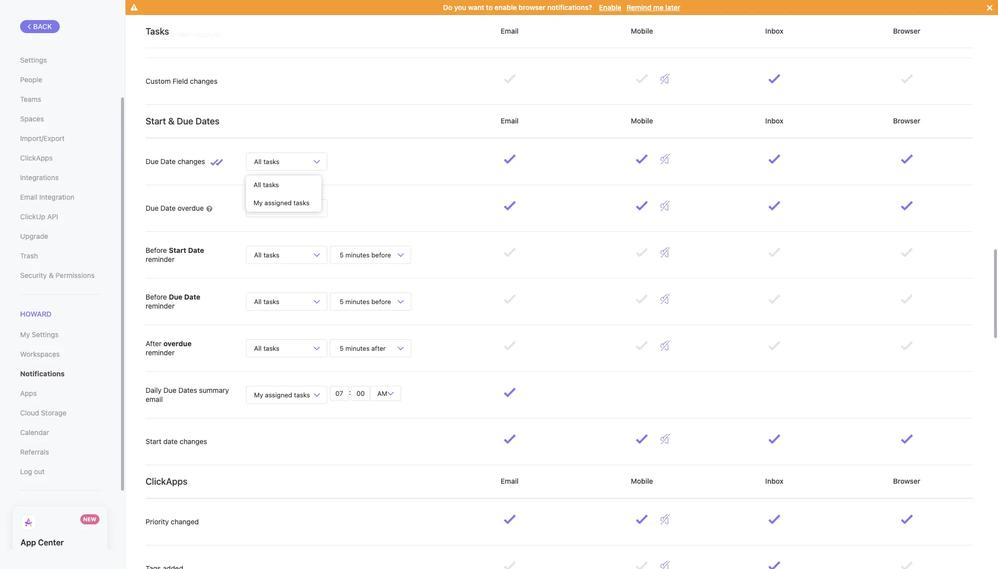 Task type: vqa. For each thing, say whether or not it's contained in the screenshot.
the topmost 5 minutes before
yes



Task type: locate. For each thing, give the bounding box(es) containing it.
0 vertical spatial reminder
[[146, 255, 175, 264]]

teams link
[[20, 91, 100, 108]]

1 reminder from the top
[[146, 255, 175, 264]]

& right security
[[49, 271, 54, 280]]

reminder up before due date reminder
[[146, 255, 175, 264]]

permissions
[[56, 271, 95, 280]]

1 vertical spatial 5 minutes before
[[338, 298, 393, 306]]

import/export link
[[20, 130, 100, 147]]

daily due dates summary email
[[146, 386, 229, 404]]

1 vertical spatial my
[[20, 331, 30, 339]]

tasks
[[264, 157, 280, 166], [263, 181, 279, 189], [294, 199, 310, 207], [264, 204, 280, 212], [264, 251, 280, 259], [264, 298, 280, 306], [264, 344, 280, 352], [294, 391, 310, 399]]

0 vertical spatial my assigned tasks
[[254, 199, 310, 207]]

8 off image from the top
[[661, 515, 670, 525]]

settings up workspaces
[[32, 331, 59, 339]]

0 vertical spatial settings
[[20, 56, 47, 64]]

clickapps
[[20, 154, 53, 162], [146, 476, 188, 487]]

2 5 from the top
[[340, 298, 344, 306]]

0 vertical spatial 5
[[340, 251, 344, 259]]

dates
[[196, 116, 220, 126], [178, 386, 197, 395]]

overdue right after
[[164, 339, 192, 348]]

reminder inside the before start date reminder
[[146, 255, 175, 264]]

due
[[177, 116, 193, 126], [146, 157, 159, 166], [146, 204, 159, 212], [169, 293, 183, 301], [164, 386, 177, 395]]

1 before from the top
[[146, 246, 167, 255]]

1 5 minutes before from the top
[[338, 251, 393, 259]]

2 reminder from the top
[[146, 302, 175, 310]]

1 horizontal spatial clickapps
[[146, 476, 188, 487]]

start inside the before start date reminder
[[169, 246, 186, 255]]

cloud storage
[[20, 409, 66, 418]]

& up due date changes
[[168, 116, 175, 126]]

enable
[[599, 3, 622, 12]]

reminder up after
[[146, 302, 175, 310]]

date
[[161, 157, 176, 166], [161, 204, 176, 212], [188, 246, 204, 255], [184, 293, 201, 301]]

1 vertical spatial mobile
[[629, 116, 655, 125]]

settings link
[[20, 52, 100, 69]]

notifications
[[20, 370, 65, 378]]

1 horizontal spatial &
[[168, 116, 175, 126]]

1 vertical spatial reminder
[[146, 302, 175, 310]]

to
[[486, 3, 493, 12]]

1 vertical spatial clickapps
[[146, 476, 188, 487]]

3 browser from the top
[[892, 477, 923, 486]]

1 vertical spatial inbox
[[764, 116, 786, 125]]

reminder
[[146, 255, 175, 264], [146, 302, 175, 310], [146, 349, 175, 357]]

0 vertical spatial &
[[168, 116, 175, 126]]

5 for start date
[[340, 251, 344, 259]]

all tasks
[[254, 157, 280, 166], [254, 181, 279, 189], [254, 204, 280, 212], [254, 251, 280, 259], [254, 298, 280, 306], [254, 344, 280, 352]]

later
[[666, 3, 681, 12]]

my settings
[[20, 331, 59, 339]]

3 reminder from the top
[[146, 349, 175, 357]]

1 off image from the top
[[661, 27, 670, 37]]

2 vertical spatial reminder
[[146, 349, 175, 357]]

1 inbox from the top
[[764, 27, 786, 35]]

& for start
[[168, 116, 175, 126]]

None text field
[[330, 386, 349, 401]]

0 horizontal spatial clickapps
[[20, 154, 53, 162]]

2 vertical spatial my
[[254, 391, 263, 399]]

2 5 minutes before from the top
[[338, 298, 393, 306]]

2 inbox from the top
[[764, 116, 786, 125]]

2 browser from the top
[[892, 116, 923, 125]]

email for start & due dates
[[499, 116, 521, 125]]

due inside daily due dates summary email
[[164, 386, 177, 395]]

integration
[[39, 193, 74, 201]]

1 vertical spatial 5
[[340, 298, 344, 306]]

settings up people
[[20, 56, 47, 64]]

referrals
[[20, 448, 49, 457]]

1 5 from the top
[[340, 251, 344, 259]]

before for before start date reminder
[[146, 246, 167, 255]]

date down start & due dates
[[161, 157, 176, 166]]

date inside before due date reminder
[[184, 293, 201, 301]]

off image
[[661, 27, 670, 37], [661, 74, 670, 84], [661, 154, 670, 164], [661, 201, 670, 211], [661, 248, 670, 258], [661, 294, 670, 304], [661, 341, 670, 351], [661, 515, 670, 525]]

assigned
[[265, 199, 292, 207], [265, 391, 292, 399]]

2 vertical spatial changes
[[180, 438, 207, 446]]

email
[[499, 27, 521, 35], [499, 116, 521, 125], [20, 193, 37, 201], [499, 477, 521, 486]]

1 before from the top
[[372, 251, 391, 259]]

back link
[[20, 20, 60, 33]]

before down due date overdue
[[146, 246, 167, 255]]

3 off image from the top
[[661, 154, 670, 164]]

before
[[146, 246, 167, 255], [146, 293, 167, 301]]

date
[[163, 438, 178, 446]]

teams
[[20, 95, 41, 103]]

1 vertical spatial before
[[146, 293, 167, 301]]

clickapps down date
[[146, 476, 188, 487]]

0 vertical spatial before
[[146, 246, 167, 255]]

all tasks for fourth off image from the bottom of the page
[[254, 251, 280, 259]]

5 off image from the top
[[661, 248, 670, 258]]

calendar link
[[20, 425, 100, 442]]

3 5 from the top
[[340, 344, 344, 352]]

&
[[168, 116, 175, 126], [49, 271, 54, 280]]

security & permissions link
[[20, 267, 100, 284]]

5 minutes before
[[338, 251, 393, 259], [338, 298, 393, 306]]

changed
[[171, 518, 199, 526]]

tasks
[[146, 26, 169, 36]]

5
[[340, 251, 344, 259], [340, 298, 344, 306], [340, 344, 344, 352]]

0 vertical spatial before
[[372, 251, 391, 259]]

date inside the before start date reminder
[[188, 246, 204, 255]]

email for clickapps
[[499, 477, 521, 486]]

before for start date
[[372, 251, 391, 259]]

1 vertical spatial off image
[[661, 562, 670, 570]]

2 off image from the top
[[661, 562, 670, 570]]

before inside before due date reminder
[[146, 293, 167, 301]]

overdue down due date changes
[[178, 204, 204, 212]]

before inside the before start date reminder
[[146, 246, 167, 255]]

changes right date
[[180, 438, 207, 446]]

0 vertical spatial changes
[[190, 77, 218, 85]]

None text field
[[351, 386, 370, 401]]

changes right field
[[190, 77, 218, 85]]

0 vertical spatial minutes
[[346, 251, 370, 259]]

0 vertical spatial clickapps
[[20, 154, 53, 162]]

date down due date overdue
[[188, 246, 204, 255]]

me
[[654, 3, 664, 12]]

log
[[20, 468, 32, 476]]

start down due date overdue
[[169, 246, 186, 255]]

center
[[38, 539, 64, 548]]

2 vertical spatial 5
[[340, 344, 344, 352]]

reminder inside before due date reminder
[[146, 302, 175, 310]]

2 vertical spatial minutes
[[346, 344, 370, 352]]

all tasks for 7th off image from the top of the page
[[254, 344, 280, 352]]

1 vertical spatial before
[[372, 298, 391, 306]]

minutes
[[346, 251, 370, 259], [346, 298, 370, 306], [346, 344, 370, 352]]

7 off image from the top
[[661, 341, 670, 351]]

mobile
[[629, 27, 655, 35], [629, 116, 655, 125], [629, 477, 655, 486]]

integrations
[[20, 173, 59, 182]]

1 vertical spatial &
[[49, 271, 54, 280]]

5 minutes before for start date
[[338, 251, 393, 259]]

1 browser from the top
[[892, 27, 923, 35]]

2 vertical spatial mobile
[[629, 477, 655, 486]]

2 minutes from the top
[[346, 298, 370, 306]]

3 minutes from the top
[[346, 344, 370, 352]]

off image
[[661, 435, 670, 445], [661, 562, 670, 570]]

workspaces
[[20, 350, 60, 359]]

notifications link
[[20, 366, 100, 383]]

2 before from the top
[[372, 298, 391, 306]]

start
[[146, 116, 166, 126], [169, 246, 186, 255], [146, 438, 162, 446]]

0 vertical spatial inbox
[[764, 27, 786, 35]]

my settings link
[[20, 327, 100, 344]]

apps link
[[20, 385, 100, 402]]

1 vertical spatial overdue
[[164, 339, 192, 348]]

0 vertical spatial browser
[[892, 27, 923, 35]]

0 vertical spatial 5 minutes before
[[338, 251, 393, 259]]

reminder down after
[[146, 349, 175, 357]]

after
[[146, 339, 162, 348]]

& for security
[[49, 271, 54, 280]]

inbox
[[764, 27, 786, 35], [764, 116, 786, 125], [764, 477, 786, 486]]

start left date
[[146, 438, 162, 446]]

settings inside my settings link
[[32, 331, 59, 339]]

overdue
[[178, 204, 204, 212], [164, 339, 192, 348]]

before down the before start date reminder
[[146, 293, 167, 301]]

2 before from the top
[[146, 293, 167, 301]]

dates inside daily due dates summary email
[[178, 386, 197, 395]]

priority changed
[[146, 518, 199, 526]]

do
[[443, 3, 453, 12]]

2 mobile from the top
[[629, 116, 655, 125]]

email integration
[[20, 193, 74, 201]]

minutes for start date
[[346, 251, 370, 259]]

minutes for due date
[[346, 298, 370, 306]]

0 vertical spatial dates
[[196, 116, 220, 126]]

1 vertical spatial start
[[169, 246, 186, 255]]

3 mobile from the top
[[629, 477, 655, 486]]

0 vertical spatial start
[[146, 116, 166, 126]]

all tasks for third off image from the top of the page
[[254, 157, 280, 166]]

you
[[455, 3, 467, 12]]

date down the before start date reminder
[[184, 293, 201, 301]]

1 vertical spatial changes
[[178, 157, 205, 166]]

all
[[254, 157, 262, 166], [254, 181, 261, 189], [254, 204, 262, 212], [254, 251, 262, 259], [254, 298, 262, 306], [254, 344, 262, 352]]

3 inbox from the top
[[764, 477, 786, 486]]

field
[[173, 77, 188, 85]]

1 vertical spatial dates
[[178, 386, 197, 395]]

before for before due date reminder
[[146, 293, 167, 301]]

1 vertical spatial minutes
[[346, 298, 370, 306]]

remind
[[627, 3, 652, 12]]

settings inside settings link
[[20, 56, 47, 64]]

0 vertical spatial off image
[[661, 435, 670, 445]]

2 vertical spatial browser
[[892, 477, 923, 486]]

2 vertical spatial inbox
[[764, 477, 786, 486]]

minutes for overdue
[[346, 344, 370, 352]]

mobile for start & due dates
[[629, 116, 655, 125]]

2 off image from the top
[[661, 74, 670, 84]]

clickapps up integrations
[[20, 154, 53, 162]]

clickapps inside clickapps link
[[20, 154, 53, 162]]

reminder for due date
[[146, 302, 175, 310]]

0 horizontal spatial &
[[49, 271, 54, 280]]

changes down start & due dates
[[178, 157, 205, 166]]

people
[[20, 75, 42, 84]]

upgrade link
[[20, 228, 100, 245]]

0 vertical spatial mobile
[[629, 27, 655, 35]]

1 minutes from the top
[[346, 251, 370, 259]]

2 vertical spatial start
[[146, 438, 162, 446]]

dates down custom field changes
[[196, 116, 220, 126]]

back
[[33, 22, 52, 31]]

after
[[372, 344, 386, 352]]

my assigned tasks
[[254, 199, 310, 207], [254, 391, 310, 399]]

1 vertical spatial settings
[[32, 331, 59, 339]]

overdue inside after overdue reminder
[[164, 339, 192, 348]]

clickup api link
[[20, 208, 100, 226]]

browser
[[892, 27, 923, 35], [892, 116, 923, 125], [892, 477, 923, 486]]

inbox for tasks
[[764, 27, 786, 35]]

dates left summary
[[178, 386, 197, 395]]

1 mobile from the top
[[629, 27, 655, 35]]

start down custom
[[146, 116, 166, 126]]

1 vertical spatial browser
[[892, 116, 923, 125]]



Task type: describe. For each thing, give the bounding box(es) containing it.
upgrade
[[20, 232, 48, 241]]

out
[[34, 468, 45, 476]]

new
[[83, 517, 96, 523]]

start for &
[[146, 116, 166, 126]]

due date changes
[[146, 157, 205, 166]]

email for tasks
[[499, 27, 521, 35]]

browser for clickapps
[[892, 477, 923, 486]]

1 off image from the top
[[661, 435, 670, 445]]

6 off image from the top
[[661, 294, 670, 304]]

0 vertical spatial assigned
[[265, 199, 292, 207]]

start for date
[[146, 438, 162, 446]]

daily
[[146, 386, 162, 395]]

do you want to enable browser notifications? enable remind me later
[[443, 3, 681, 12]]

changes for start date changes
[[180, 438, 207, 446]]

custom
[[146, 77, 171, 85]]

reminder inside after overdue reminder
[[146, 349, 175, 357]]

after overdue reminder
[[146, 339, 192, 357]]

checklist item resolved
[[146, 30, 221, 39]]

notifications?
[[548, 3, 593, 12]]

email integration link
[[20, 189, 100, 206]]

spaces
[[20, 115, 44, 123]]

log out link
[[20, 464, 100, 481]]

5 minutes after
[[338, 344, 388, 352]]

cloud storage link
[[20, 405, 100, 422]]

1 vertical spatial my assigned tasks
[[254, 391, 310, 399]]

5 minutes before for due date
[[338, 298, 393, 306]]

want
[[468, 3, 484, 12]]

:
[[349, 389, 351, 397]]

changes for due date changes
[[178, 157, 205, 166]]

security
[[20, 271, 47, 280]]

am
[[376, 390, 389, 398]]

summary
[[199, 386, 229, 395]]

0 vertical spatial overdue
[[178, 204, 204, 212]]

5 for overdue
[[340, 344, 344, 352]]

all tasks for sixth off image
[[254, 298, 280, 306]]

app
[[21, 539, 36, 548]]

reminder for start date
[[146, 255, 175, 264]]

0 vertical spatial my
[[254, 199, 263, 207]]

due date overdue
[[146, 204, 206, 212]]

trash
[[20, 252, 38, 260]]

browser
[[519, 3, 546, 12]]

import/export
[[20, 134, 65, 143]]

email inside "link"
[[20, 193, 37, 201]]

cloud
[[20, 409, 39, 418]]

storage
[[41, 409, 66, 418]]

email
[[146, 395, 163, 404]]

date up the before start date reminder
[[161, 204, 176, 212]]

clickapps link
[[20, 150, 100, 167]]

checklist
[[146, 30, 176, 39]]

howard
[[20, 310, 52, 318]]

4 off image from the top
[[661, 201, 670, 211]]

browser for tasks
[[892, 27, 923, 35]]

spaces link
[[20, 111, 100, 128]]

start & due dates
[[146, 116, 220, 126]]

resolved
[[194, 30, 221, 39]]

clickup
[[20, 212, 45, 221]]

due inside before due date reminder
[[169, 293, 183, 301]]

start date changes
[[146, 438, 207, 446]]

enable
[[495, 3, 517, 12]]

apps
[[20, 389, 37, 398]]

browser for start & due dates
[[892, 116, 923, 125]]

mobile for clickapps
[[629, 477, 655, 486]]

inbox for clickapps
[[764, 477, 786, 486]]

before start date reminder
[[146, 246, 204, 264]]

changes for custom field changes
[[190, 77, 218, 85]]

item
[[178, 30, 192, 39]]

before due date reminder
[[146, 293, 201, 310]]

trash link
[[20, 248, 100, 265]]

clickup api
[[20, 212, 58, 221]]

integrations link
[[20, 169, 100, 186]]

api
[[47, 212, 58, 221]]

custom field changes
[[146, 77, 218, 85]]

log out
[[20, 468, 45, 476]]

calendar
[[20, 429, 49, 437]]

people link
[[20, 71, 100, 88]]

inbox for start & due dates
[[764, 116, 786, 125]]

mobile for tasks
[[629, 27, 655, 35]]

workspaces link
[[20, 346, 100, 363]]

security & permissions
[[20, 271, 95, 280]]

app center
[[21, 539, 64, 548]]

before for due date
[[372, 298, 391, 306]]

1 vertical spatial assigned
[[265, 391, 292, 399]]

priority
[[146, 518, 169, 526]]

5 for due date
[[340, 298, 344, 306]]

referrals link
[[20, 444, 100, 461]]



